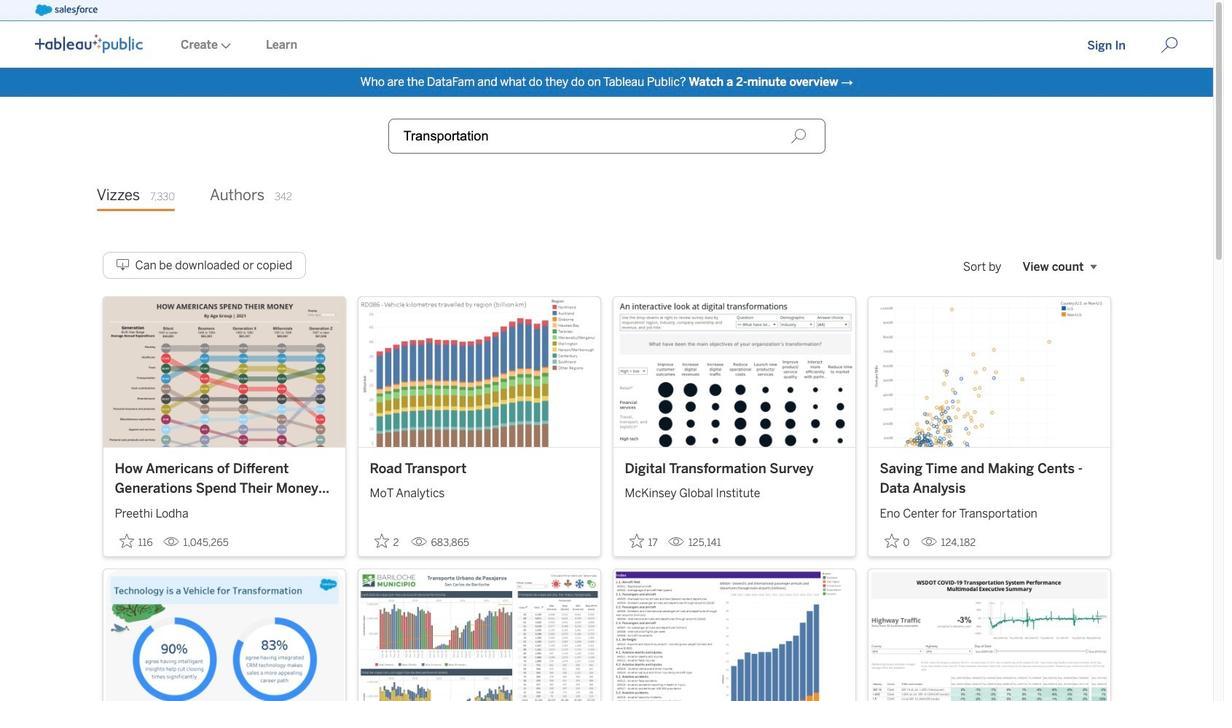 Task type: vqa. For each thing, say whether or not it's contained in the screenshot.
Add Favorite icon associated with 2nd Add Favorite button from the right
yes



Task type: describe. For each thing, give the bounding box(es) containing it.
add favorite image for 2nd add favorite button from the right
[[629, 534, 644, 549]]

Search input field
[[388, 119, 825, 154]]

1 add favorite button from the left
[[115, 530, 157, 554]]

3 add favorite button from the left
[[625, 530, 662, 554]]

salesforce logo image
[[35, 4, 98, 16]]

2 add favorite button from the left
[[370, 530, 405, 554]]

create image
[[218, 43, 231, 49]]

add favorite image
[[119, 534, 134, 549]]

logo image
[[35, 34, 143, 53]]

search image
[[791, 128, 807, 144]]



Task type: locate. For each thing, give the bounding box(es) containing it.
3 add favorite image from the left
[[885, 534, 899, 549]]

add favorite image for 1st add favorite button from right
[[885, 534, 899, 549]]

0 horizontal spatial add favorite image
[[374, 534, 389, 549]]

2 horizontal spatial add favorite image
[[885, 534, 899, 549]]

1 horizontal spatial add favorite image
[[629, 534, 644, 549]]

2 add favorite image from the left
[[629, 534, 644, 549]]

go to search image
[[1144, 36, 1196, 54]]

Add Favorite button
[[115, 530, 157, 554], [370, 530, 405, 554], [625, 530, 662, 554], [880, 530, 915, 554]]

add favorite image
[[374, 534, 389, 549], [629, 534, 644, 549], [885, 534, 899, 549]]

add favorite image for second add favorite button from the left
[[374, 534, 389, 549]]

workbook thumbnail image
[[103, 297, 345, 447], [358, 297, 600, 447], [613, 297, 855, 447], [869, 297, 1110, 447], [103, 570, 345, 702], [358, 570, 600, 702], [613, 570, 855, 702], [869, 570, 1110, 702]]

4 add favorite button from the left
[[880, 530, 915, 554]]

1 add favorite image from the left
[[374, 534, 389, 549]]



